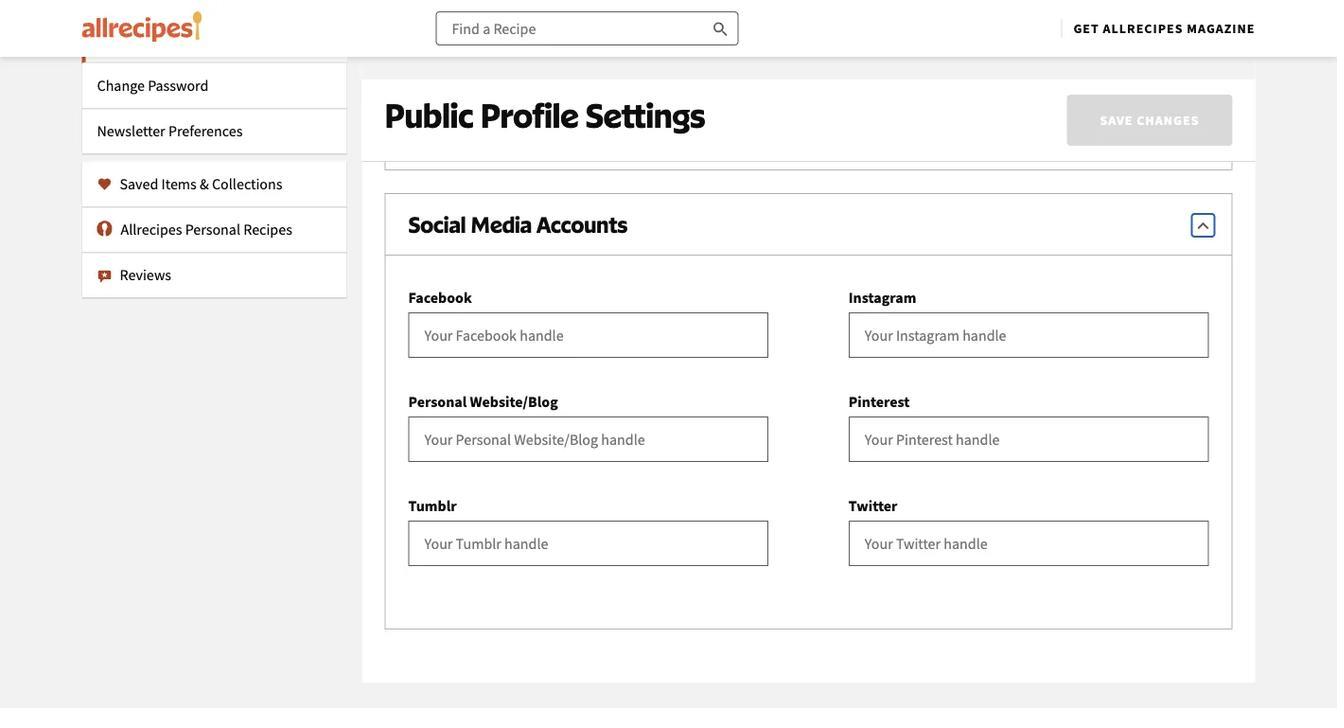 Task type: describe. For each thing, give the bounding box(es) containing it.
chevron image for about me
[[1192, 129, 1215, 151]]

0 horizontal spatial profile
[[146, 32, 191, 51]]

magazine
[[1188, 20, 1256, 37]]

public
[[535, 57, 577, 76]]

0 vertical spatial allrecipes
[[1104, 20, 1184, 37]]

items
[[161, 175, 197, 194]]

1 vertical spatial settings
[[586, 95, 706, 136]]

about
[[409, 125, 470, 152]]

pinterest
[[849, 392, 910, 411]]

media
[[471, 211, 532, 238]]

change password
[[97, 76, 209, 95]]

newsletter preferences link
[[82, 108, 347, 154]]

me
[[474, 125, 506, 152]]

out
[[433, 57, 456, 76]]

Personal Website/Blog field
[[409, 417, 769, 462]]

&
[[200, 175, 209, 194]]

0 horizontal spatial public
[[101, 32, 143, 51]]

allrecipes personal recipes link
[[82, 207, 347, 252]]

personal website/blog
[[409, 392, 558, 411]]

tumblr
[[409, 496, 457, 515]]

Tumblr field
[[409, 521, 769, 566]]

change password link
[[82, 63, 347, 108]]

having
[[476, 57, 521, 76]]

newsletter preferences
[[97, 122, 243, 141]]

1 vertical spatial public
[[385, 95, 474, 136]]

1 horizontal spatial personal
[[409, 392, 467, 411]]

1 horizontal spatial public profile settings
[[385, 95, 706, 136]]

collections
[[212, 175, 283, 194]]

of
[[459, 57, 473, 76]]

instagram
[[849, 288, 917, 307]]

twitter
[[849, 496, 898, 515]]

get allrecipes magazine
[[1074, 20, 1256, 37]]

recipes
[[244, 220, 292, 239]]

get allrecipes magazine link
[[1074, 20, 1256, 37]]

saved items & collections link
[[82, 161, 347, 207]]



Task type: vqa. For each thing, say whether or not it's contained in the screenshot.
Pinterest Field
yes



Task type: locate. For each thing, give the bounding box(es) containing it.
password
[[148, 76, 209, 95]]

profile
[[146, 32, 191, 51], [481, 95, 579, 136]]

1 vertical spatial public profile settings
[[385, 95, 706, 136]]

about me
[[409, 125, 506, 152]]

personal left the website/blog
[[409, 392, 467, 411]]

1 chevron image from the top
[[1192, 129, 1215, 151]]

0 vertical spatial settings
[[194, 32, 249, 51]]

opt out of having a public profile
[[406, 57, 624, 76]]

a
[[524, 57, 532, 76]]

0 horizontal spatial allrecipes
[[121, 220, 182, 239]]

personal down saved items & collections link on the left top of the page
[[185, 220, 240, 239]]

1 horizontal spatial profile
[[481, 95, 579, 136]]

1 horizontal spatial public
[[385, 95, 474, 136]]

Pinterest field
[[849, 417, 1209, 462]]

settings
[[194, 32, 249, 51], [586, 95, 706, 136]]

public up change
[[101, 32, 143, 51]]

facebook
[[409, 288, 472, 307]]

profile up the password
[[146, 32, 191, 51]]

saved
[[120, 175, 158, 194]]

chevron image for social media accounts
[[1192, 214, 1215, 237]]

1 horizontal spatial settings
[[586, 95, 706, 136]]

0 horizontal spatial personal
[[185, 220, 240, 239]]

allrecipes
[[1104, 20, 1184, 37], [121, 220, 182, 239]]

0 vertical spatial public
[[101, 32, 143, 51]]

public profile settings up the password
[[101, 32, 249, 51]]

social
[[409, 211, 466, 238]]

profile down "a"
[[481, 95, 579, 136]]

Instagram field
[[849, 312, 1209, 358]]

0 vertical spatial chevron image
[[1192, 129, 1215, 151]]

1 vertical spatial personal
[[409, 392, 467, 411]]

Search text field
[[436, 11, 739, 45]]

Facebook field
[[409, 312, 769, 358]]

accounts
[[537, 211, 628, 238]]

social media accounts
[[409, 211, 628, 238]]

public profile settings
[[101, 32, 249, 51], [385, 95, 706, 136]]

1 vertical spatial profile
[[481, 95, 579, 136]]

profile
[[580, 57, 624, 76]]

website/blog
[[470, 392, 558, 411]]

allrecipes up reviews
[[121, 220, 182, 239]]

Twitter field
[[849, 521, 1209, 566]]

allrecipes right get
[[1104, 20, 1184, 37]]

settings up change password link
[[194, 32, 249, 51]]

public profile settings inside public profile settings link
[[101, 32, 249, 51]]

chevron image
[[1192, 129, 1215, 151], [1192, 214, 1215, 237]]

public profile settings link
[[82, 18, 347, 63]]

0 vertical spatial public profile settings
[[101, 32, 249, 51]]

public down opt
[[385, 95, 474, 136]]

settings down 'profile'
[[586, 95, 706, 136]]

0 horizontal spatial settings
[[194, 32, 249, 51]]

reviews link
[[82, 252, 347, 298]]

1 vertical spatial allrecipes
[[121, 220, 182, 239]]

newsletter
[[97, 122, 165, 141]]

1 vertical spatial chevron image
[[1192, 214, 1215, 237]]

opt
[[406, 57, 430, 76]]

personal
[[185, 220, 240, 239], [409, 392, 467, 411]]

allrecipes personal recipes
[[121, 220, 292, 239]]

preferences
[[168, 122, 243, 141]]

reviews
[[120, 266, 171, 284]]

change
[[97, 76, 145, 95]]

0 horizontal spatial public profile settings
[[101, 32, 249, 51]]

2 chevron image from the top
[[1192, 214, 1215, 237]]

public
[[101, 32, 143, 51], [385, 95, 474, 136]]

1 horizontal spatial allrecipes
[[1104, 20, 1184, 37]]

get
[[1074, 20, 1100, 37]]

0 vertical spatial personal
[[185, 220, 240, 239]]

saved items & collections
[[120, 175, 283, 194]]

0 vertical spatial profile
[[146, 32, 191, 51]]

public profile settings down public
[[385, 95, 706, 136]]



